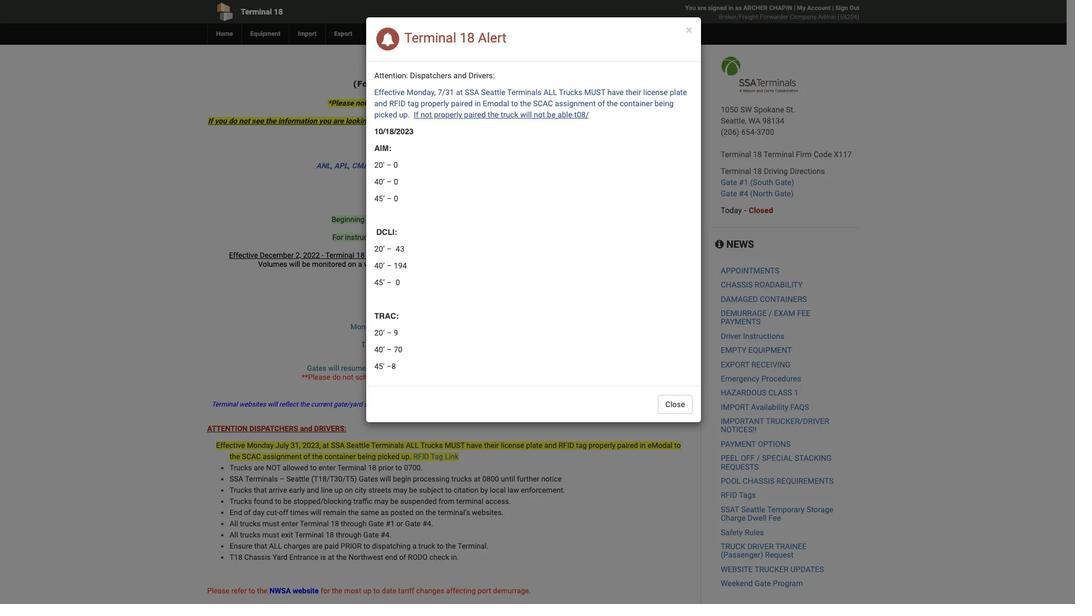 Task type: locate. For each thing, give the bounding box(es) containing it.
plate inside effective monday july 31, 2023, at ssa seattle terminals all trucks must have their license plate and rfid tag properly paired in emodal to the scac assignment of the container being picked up.
[[526, 442, 543, 450]]

1 20' from the top
[[374, 245, 385, 254]]

2 horizontal spatial may
[[584, 401, 596, 409]]

0 horizontal spatial /
[[757, 454, 760, 463]]

changes
[[481, 99, 509, 108], [416, 588, 444, 596]]

november down 23
[[423, 350, 457, 358]]

0 vertical spatial most
[[641, 401, 656, 409]]

2 vertical spatial gate/yard
[[334, 401, 363, 409]]

pool chassis requirements link
[[721, 477, 834, 486]]

ssa inside effective monday july 31, 2023, at ssa seattle terminals all trucks must have their license plate and rfid tag properly paired in emodal to the scac assignment of the container being picked up.
[[331, 442, 345, 450]]

tags
[[739, 491, 756, 500]]

1 vertical spatial up
[[335, 487, 343, 495]]

effective down "attention"
[[216, 442, 245, 450]]

0 horizontal spatial see
[[252, 117, 264, 125]]

#4. up dispatching
[[381, 532, 392, 540]]

link
[[445, 453, 459, 462]]

important
[[721, 417, 764, 426]]

0 vertical spatial terminals
[[507, 88, 542, 97]]

schedules.
[[364, 401, 396, 409]]

friday,
[[396, 314, 417, 323], [400, 350, 421, 358]]

ssa inside effective monday, 7/31 at ssa seattle terminals all trucks must have their license plate and rfid tag properly paired in emodal to the scac assignment of the container being picked up.
[[465, 88, 479, 97]]

0 vertical spatial gates
[[307, 365, 326, 373]]

charge
[[721, 514, 746, 523]]

tag inside effective monday july 31, 2023, at ssa seattle terminals all trucks must have their license plate and rfid tag properly paired in emodal to the scac assignment of the container being picked up.
[[576, 442, 587, 450]]

1 horizontal spatial #4.
[[423, 520, 433, 529]]

gates up city
[[359, 476, 378, 484]]

terminal up monitored
[[326, 251, 354, 260]]

date left tariff
[[382, 588, 397, 596]]

be up when
[[419, 251, 427, 260]]

1 vertical spatial a
[[358, 260, 362, 269]]

from inside terminal websites will reflect the current gate/yard schedules. please do not rely on information from outside parties as they may not reflect the most up to date information.*
[[498, 401, 513, 409]]

most left the close button
[[641, 401, 656, 409]]

paired up menu at the top of the page
[[451, 99, 473, 108]]

export receiving link
[[721, 360, 791, 369]]

most down the northwest
[[344, 588, 361, 596]]

1 40' from the top
[[374, 178, 385, 187]]

2 20' from the top
[[374, 329, 385, 338]]

in.
[[451, 554, 459, 562]]

all
[[544, 88, 557, 97], [406, 442, 419, 450], [269, 543, 282, 551]]

refer inside if you do not see the information you are looking for, please refer to the menu items above or the links under news on the right-hand side of the screen.
[[409, 117, 425, 125]]

on down suspended
[[415, 509, 424, 518]]

be up posted
[[390, 498, 399, 506]]

- up monitored
[[322, 251, 324, 260]]

will up weekly
[[367, 251, 378, 260]]

1 vertical spatial plate
[[526, 442, 543, 450]]

rfid inside appointments chassis roadability damaged containers demurrage / exam fee payments driver instructions empty equipment export receiving emergency procedures hazardous class 1 import availability faqs important trucker/driver notices!! payment options peel off / special stacking requests pool chassis requirements rfid tags ssat seattle temporary storage charge dwell fee safety rules truck driver trainee (passenger) request website trucker updates weekend gate program
[[721, 491, 737, 500]]

1 vertical spatial as
[[560, 401, 568, 409]]

0 horizontal spatial gates
[[307, 365, 326, 373]]

information
[[278, 117, 317, 125], [462, 401, 497, 409]]

– left 9
[[387, 329, 392, 338]]

terminals inside effective monday july 31, 2023, at ssa seattle terminals all trucks must have their license plate and rfid tag properly paired in emodal to the scac assignment of the container being picked up.
[[371, 442, 404, 450]]

0 vertical spatial information
[[278, 117, 317, 125]]

of
[[598, 99, 605, 108], [672, 117, 679, 125], [461, 365, 468, 373], [304, 453, 310, 462], [244, 509, 251, 518], [399, 554, 406, 562]]

0 horizontal spatial most
[[344, 588, 361, 596]]

cgm,
[[371, 162, 390, 170]]

effective for effective monday, 7/31 at ssa seattle terminals all trucks must have their license plate and rfid tag properly paired in emodal to the scac assignment of the container being picked up.
[[374, 88, 405, 97]]

of inside if you do not see the information you are looking for, please refer to the menu items above or the links under news on the right-hand side of the screen.
[[672, 117, 679, 125]]

all up 0700.
[[406, 442, 419, 450]]

gates inside trucks are not allowed to enter terminal 18 prior to 0700. ssa terminals – seattle (t18/t30/t5) gates will begin processing trucks at 0800 until further notice trucks that arrive early and line up on city streets may be subject to citation by local law enforcement. trucks found to be stopped/blocking traffic may be suspended from terminal access. end of day cut-off times will remain the same as posted on the terminal's websites. all trucks must enter terminal 18 through gate #1 or gate #4. all trucks must exit terminal 18 through gate #4. ensure that all charges are paid prior to dispatching a truck to the terminal. t18 chassis yard entrance is at the northwest end of rodo check in.
[[359, 476, 378, 484]]

for right website
[[321, 588, 330, 596]]

1 vertical spatial 45'
[[374, 278, 385, 287]]

1050 sw spokane st. seattle, wa 98134 (206) 654-3700
[[721, 105, 796, 137]]

effective left december
[[229, 251, 258, 260]]

effective december 2, 2022 - terminal 18 will temporarily be closing gate/yard operations on fridays due to ongoing volume declines volumes will be monitored on a weekly basis and when conditions improve, friday gate/yard operations will resume.
[[229, 251, 667, 269]]

or down posted
[[396, 520, 403, 529]]

2 vertical spatial as
[[381, 509, 389, 518]]

1 vertical spatial monday,
[[351, 323, 378, 332]]

and up notice
[[544, 442, 557, 450]]

0 vertical spatial refer
[[409, 117, 425, 125]]

plate inside effective monday, 7/31 at ssa seattle terminals all trucks must have their license plate and rfid tag properly paired in emodal to the scac assignment of the container being picked up.
[[670, 88, 687, 97]]

terminals inside effective monday, 7/31 at ssa seattle terminals all trucks must have their license plate and rfid tag properly paired in emodal to the scac assignment of the container being picked up.
[[507, 88, 542, 97]]

volumes
[[258, 260, 287, 269]]

in up broker/freight
[[729, 4, 734, 12]]

1 horizontal spatial assignment
[[555, 99, 596, 108]]

0 horizontal spatial do
[[229, 117, 237, 125]]

availability
[[751, 403, 789, 412]]

(206)
[[721, 128, 740, 137]]

are down *please
[[333, 117, 344, 125]]

gate/yard
[[455, 251, 487, 260], [531, 260, 563, 269], [334, 401, 363, 409]]

gate/yard inside terminal websites will reflect the current gate/yard schedules. please do not rely on information from outside parties as they may not reflect the most up to date information.*
[[334, 401, 363, 409]]

0 vertical spatial do
[[229, 117, 237, 125]]

1 vertical spatial see
[[392, 180, 404, 188]]

1 vertical spatial most
[[344, 588, 361, 596]]

that up chassis
[[254, 543, 267, 551]]

194
[[394, 262, 407, 271]]

1 must from the top
[[262, 520, 279, 529]]

effective inside effective december 2, 2022 - terminal 18 will temporarily be closing gate/yard operations on fridays due to ongoing volume declines volumes will be monitored on a weekly basis and when conditions improve, friday gate/yard operations will resume.
[[229, 251, 258, 260]]

2 40' from the top
[[374, 262, 385, 271]]

as right same
[[381, 509, 389, 518]]

up. up 10/18/2023
[[399, 110, 410, 119]]

1 45' from the top
[[374, 194, 385, 203]]

0 vertical spatial must
[[262, 520, 279, 529]]

truck
[[721, 543, 746, 552]]

a inside trucks are not allowed to enter terminal 18 prior to 0700. ssa terminals – seattle (t18/t30/t5) gates will begin processing trucks at 0800 until further notice trucks that arrive early and line up on city streets may be subject to citation by local law enforcement. trucks found to be stopped/blocking traffic may be suspended from terminal access. end of day cut-off times will remain the same as posted on the terminal's websites. all trucks must enter terminal 18 through gate #1 or gate #4. all trucks must exit terminal 18 through gate #4. ensure that all charges are paid prior to dispatching a truck to the terminal. t18 chassis yard entrance is at the northwest end of rodo check in.
[[413, 543, 417, 551]]

being inside effective monday july 31, 2023, at ssa seattle terminals all trucks must have their license plate and rfid tag properly paired in emodal to the scac assignment of the container being picked up.
[[358, 453, 376, 462]]

1 vertical spatial please
[[398, 401, 418, 409]]

1 vertical spatial all
[[406, 442, 419, 450]]

0 vertical spatial trucks
[[452, 476, 472, 484]]

mae,
[[472, 162, 490, 170]]

nwsa
[[269, 588, 291, 596]]

1 horizontal spatial may
[[393, 487, 407, 495]]

1 vertical spatial #1
[[386, 520, 395, 529]]

effective inside effective monday, 7/31 at ssa seattle terminals all trucks must have their license plate and rfid tag properly paired in emodal to the scac assignment of the container being picked up.
[[374, 88, 405, 97]]

10th
[[455, 314, 470, 323]]

**please
[[302, 374, 330, 382]]

a up rodo
[[413, 543, 417, 551]]

(south
[[750, 178, 773, 187]]

from left outside
[[498, 401, 513, 409]]

gate
[[721, 178, 737, 187], [721, 189, 737, 198], [368, 520, 384, 529], [405, 520, 421, 529], [363, 532, 379, 540], [755, 580, 771, 589]]

for
[[468, 216, 477, 224], [321, 588, 330, 596]]

to inside if you do not see the information you are looking for, please refer to the menu items above or the links under news on the right-hand side of the screen.
[[427, 117, 434, 125]]

0 vertical spatial must
[[584, 88, 606, 97]]

#4
[[739, 189, 748, 198]]

2 horizontal spatial up
[[658, 401, 665, 409]]

not
[[266, 464, 281, 473]]

paired
[[451, 99, 473, 108], [464, 110, 486, 119], [618, 442, 638, 450]]

– down please see at the top
[[387, 194, 392, 203]]

if inside if you do not see the information you are looking for, please refer to the menu items above or the links under news on the right-hand side of the screen.
[[208, 117, 213, 125]]

70
[[394, 346, 403, 355]]

20' up thursday,
[[374, 329, 385, 338]]

0 vertical spatial yard
[[504, 79, 524, 88]]

if for if not properly paired the truck will not be able t08/
[[414, 110, 419, 119]]

fee
[[769, 514, 781, 523]]

2022
[[303, 251, 320, 260]]

1 vertical spatial friday,
[[400, 350, 421, 358]]

1 vertical spatial from
[[439, 498, 455, 506]]

monday, up made
[[407, 88, 436, 97]]

changes right tariff
[[416, 588, 444, 596]]

prior up begin
[[378, 464, 394, 473]]

drivers:
[[469, 71, 495, 80]]

northwest
[[349, 554, 383, 562]]

their inside effective monday july 31, 2023, at ssa seattle terminals all trucks must have their license plate and rfid tag properly paired in emodal to the scac assignment of the container being picked up.
[[484, 442, 499, 450]]

1 vertical spatial /
[[757, 454, 760, 463]]

1 horizontal spatial |
[[832, 4, 834, 12]]

when
[[422, 260, 440, 269]]

equipment
[[749, 346, 792, 355]]

paired inside effective monday, 7/31 at ssa seattle terminals all trucks must have their license plate and rfid tag properly paired in emodal to the scac assignment of the container being picked up.
[[451, 99, 473, 108]]

terminal 18 driving directions gate #1 (south gate) gate #4 (north gate)
[[721, 167, 825, 198]]

40' – 0
[[374, 178, 398, 187]]

of inside effective monday, 7/31 at ssa seattle terminals all trucks must have their license plate and rfid tag properly paired in emodal to the scac assignment of the container being picked up.
[[598, 99, 605, 108]]

1 horizontal spatial monday,
[[407, 88, 436, 97]]

(passenger)
[[721, 551, 763, 560]]

home link
[[207, 24, 241, 45]]

operations up friday
[[488, 251, 524, 260]]

must left exit
[[262, 532, 279, 540]]

assignment inside effective monday july 31, 2023, at ssa seattle terminals all trucks must have their license plate and rfid tag properly paired in emodal to the scac assignment of the container being picked up.
[[263, 453, 302, 462]]

refer
[[409, 117, 425, 125], [464, 234, 479, 242], [231, 588, 247, 596]]

terminal inside the terminal 18 driving directions gate #1 (south gate) gate #4 (north gate)
[[721, 167, 751, 176]]

for right open on the left
[[468, 216, 477, 224]]

1 vertical spatial trucks
[[240, 520, 261, 529]]

1 vertical spatial up.
[[401, 453, 412, 462]]

monitored
[[312, 260, 346, 269]]

up. inside effective monday, 7/31 at ssa seattle terminals all trucks must have their license plate and rfid tag properly paired in emodal to the scac assignment of the container being picked up.
[[399, 110, 410, 119]]

faqs
[[791, 403, 809, 412]]

please refer to the nwsa website for the most up to date tariff changes affecting port demurrage.
[[207, 588, 531, 596]]

off
[[279, 509, 288, 518]]

45' for 45' – 0
[[374, 194, 385, 203]]

trucks down day
[[240, 520, 261, 529]]

0 vertical spatial see
[[252, 117, 264, 125]]

20'
[[374, 161, 385, 170]]

1 horizontal spatial if
[[414, 110, 419, 119]]

terminal 18 image
[[721, 56, 799, 93]]

gate/yard down fridays
[[531, 260, 563, 269]]

0 horizontal spatial from
[[439, 498, 455, 506]]

at down otherwise
[[564, 374, 571, 382]]

2 | from the left
[[832, 4, 834, 12]]

- inside effective december 2, 2022 - terminal 18 will temporarily be closing gate/yard operations on fridays due to ongoing volume declines volumes will be monitored on a weekly basis and when conditions improve, friday gate/yard operations will resume.
[[322, 251, 324, 260]]

gate) right (north
[[775, 189, 794, 198]]

/ left exam
[[769, 309, 772, 318]]

be up affect
[[440, 216, 448, 224]]

websites
[[239, 401, 266, 409]]

3700
[[757, 128, 774, 137]]

2 horizontal spatial a
[[479, 216, 483, 224]]

websites.
[[472, 509, 504, 518]]

today
[[721, 206, 742, 215]]

– up 45' – 0
[[387, 178, 392, 187]]

1 horizontal spatial license
[[643, 88, 668, 97]]

info circle image
[[715, 240, 724, 250]]

if not properly paired the truck will not be able t08/
[[414, 110, 589, 119]]

being up side
[[655, 99, 674, 108]]

container up right-
[[620, 99, 653, 108]]

have inside effective monday july 31, 2023, at ssa seattle terminals all trucks must have their license plate and rfid tag properly paired in emodal to the scac assignment of the container being picked up.
[[467, 442, 482, 450]]

ssa up end
[[230, 476, 243, 484]]

1 horizontal spatial operations
[[564, 260, 600, 269]]

prior inside trucks are not allowed to enter terminal 18 prior to 0700. ssa terminals – seattle (t18/t30/t5) gates will begin processing trucks at 0800 until further notice trucks that arrive early and line up on city streets may be subject to citation by local law enforcement. trucks found to be stopped/blocking traffic may be suspended from terminal access. end of day cut-off times will remain the same as posted on the terminal's websites. all trucks must enter terminal 18 through gate #1 or gate #4. all trucks must exit terminal 18 through gate #4. ensure that all charges are paid prior to dispatching a truck to the terminal. t18 chassis yard entrance is at the northwest end of rodo check in.
[[378, 464, 394, 473]]

0 vertical spatial date
[[675, 401, 688, 409]]

terminals inside trucks are not allowed to enter terminal 18 prior to 0700. ssa terminals – seattle (t18/t30/t5) gates will begin processing trucks at 0800 until further notice trucks that arrive early and line up on city streets may be subject to citation by local law enforcement. trucks found to be stopped/blocking traffic may be suspended from terminal access. end of day cut-off times will remain the same as posted on the terminal's websites. all trucks must enter terminal 18 through gate #1 or gate #4. all trucks must exit terminal 18 through gate #4. ensure that all charges are paid prior to dispatching a truck to the terminal. t18 chassis yard entrance is at the northwest end of rodo check in.
[[245, 476, 278, 484]]

0 vertical spatial enter
[[319, 464, 336, 473]]

0 horizontal spatial reflect
[[279, 401, 298, 409]]

must inside effective monday, 7/31 at ssa seattle terminals all trucks must have their license plate and rfid tag properly paired in emodal to the scac assignment of the container being picked up.
[[584, 88, 606, 97]]

0 vertical spatial 20'
[[374, 245, 385, 254]]

1 horizontal spatial #1
[[739, 178, 748, 187]]

they
[[569, 401, 582, 409]]

picked up begin
[[378, 453, 400, 462]]

1 horizontal spatial please
[[368, 180, 391, 188]]

1 map from the left
[[416, 79, 434, 88]]

0 horizontal spatial prior
[[378, 464, 394, 473]]

all
[[230, 520, 238, 529], [230, 532, 238, 540]]

– for 40' – 0
[[387, 178, 392, 187]]

– left 194
[[387, 262, 392, 271]]

– for 40' – 70
[[387, 346, 392, 355]]

2 horizontal spatial please
[[398, 401, 418, 409]]

0 horizontal spatial all
[[269, 543, 282, 551]]

0 vertical spatial #1
[[739, 178, 748, 187]]

gate/yard right the current
[[334, 401, 363, 409]]

firm
[[796, 150, 812, 159]]

picked inside effective monday july 31, 2023, at ssa seattle terminals all trucks must have their license plate and rfid tag properly paired in emodal to the scac assignment of the container being picked up.
[[378, 453, 400, 462]]

in left emodal
[[640, 442, 646, 450]]

0 horizontal spatial truck
[[419, 543, 435, 551]]

paired inside effective monday july 31, 2023, at ssa seattle terminals all trucks must have their license plate and rfid tag properly paired in emodal to the scac assignment of the container being picked up.
[[618, 442, 638, 450]]

if you do not see the information you are looking for, please refer to the menu items above or the links under news on the right-hand side of the screen.
[[208, 117, 692, 134]]

0 horizontal spatial #1
[[386, 520, 395, 529]]

1 vertical spatial all
[[230, 532, 238, 540]]

0 vertical spatial please
[[385, 117, 407, 125]]

will up affect
[[427, 216, 438, 224]]

above
[[491, 117, 512, 125]]

equipment link
[[241, 24, 289, 45]]

0 vertical spatial or
[[513, 117, 520, 125]]

friday, inside friday, november 10th - monday, november 13th (veteran's day observed) -
[[396, 314, 417, 323]]

gate/yard up conditions
[[455, 251, 487, 260]]

up right line
[[335, 487, 343, 495]]

will up for instructions on participation please refer to the
[[402, 225, 413, 233]]

rfid up the "ssat"
[[721, 491, 737, 500]]

terminal up the equipment
[[241, 7, 272, 16]]

will down stopped/blocking
[[311, 509, 322, 518]]

as
[[735, 4, 742, 12], [560, 401, 568, 409], [381, 509, 389, 518]]

2 vertical spatial ssa
[[230, 476, 243, 484]]

1 horizontal spatial do
[[332, 374, 341, 382]]

temporary
[[767, 506, 805, 515]]

msc,
[[491, 162, 509, 170]]

1 vertical spatial gate/yard
[[531, 260, 563, 269]]

dispatchers
[[410, 71, 452, 80]]

2 vertical spatial have
[[467, 442, 482, 450]]

archer
[[743, 4, 768, 12]]

emodal
[[483, 99, 509, 108]]

scac up links
[[533, 99, 553, 108]]

please up 10/18/2023
[[385, 117, 407, 125]]

0 vertical spatial a
[[479, 216, 483, 224]]

1 vertical spatial arrive
[[269, 487, 287, 495]]

november up 13th
[[419, 314, 454, 323]]

in inside effective monday july 31, 2023, at ssa seattle terminals all trucks must have their license plate and rfid tag properly paired in emodal to the scac assignment of the container being picked up.
[[640, 442, 646, 450]]

terminal down welcome
[[374, 79, 413, 88]]

or right above at the top of the page
[[513, 117, 520, 125]]

container up (t18/t30/t5) on the left bottom
[[325, 453, 356, 462]]

1 vertical spatial license
[[501, 442, 524, 450]]

1 vertical spatial their
[[484, 442, 499, 450]]

0 vertical spatial changes
[[481, 99, 509, 108]]

0 right cgm,
[[394, 161, 398, 170]]

all down exit
[[269, 543, 282, 551]]

all up home
[[544, 88, 557, 97]]

arrive down remainder
[[420, 374, 438, 382]]

1 horizontal spatial from
[[498, 401, 513, 409]]

information inside if you do not see the information you are looking for, please refer to the menu items above or the links under news on the right-hand side of the screen.
[[278, 117, 317, 125]]

streets
[[368, 487, 391, 495]]

0 vertical spatial 2023,
[[392, 216, 410, 224]]

40' down cgm,
[[374, 178, 385, 187]]

monday, inside effective monday, 7/31 at ssa seattle terminals all trucks must have their license plate and rfid tag properly paired in emodal to the scac assignment of the container being picked up.
[[407, 88, 436, 97]]

must down cut-
[[262, 520, 279, 529]]

0 vertical spatial prior
[[494, 374, 509, 382]]

0 horizontal spatial license
[[501, 442, 524, 450]]

0 vertical spatial that
[[372, 99, 386, 108]]

2 horizontal spatial have
[[607, 88, 624, 97]]

2 45' from the top
[[374, 278, 385, 287]]

rfid up 10/18/2023
[[389, 99, 406, 108]]

2 horizontal spatial all
[[544, 88, 557, 97]]

at down remainder
[[440, 374, 447, 382]]

temporarily
[[379, 251, 417, 260]]

end
[[230, 509, 242, 518]]

up inside trucks are not allowed to enter terminal 18 prior to 0700. ssa terminals – seattle (t18/t30/t5) gates will begin processing trucks at 0800 until further notice trucks that arrive early and line up on city streets may be subject to citation by local law enforcement. trucks found to be stopped/blocking traffic may be suspended from terminal access. end of day cut-off times will remain the same as posted on the terminal's websites. all trucks must enter terminal 18 through gate #1 or gate #4. all trucks must exit terminal 18 through gate #4. ensure that all charges are paid prior to dispatching a truck to the terminal. t18 chassis yard entrance is at the northwest end of rodo check in.
[[335, 487, 343, 495]]

0 horizontal spatial you
[[215, 117, 227, 125]]

being
[[655, 99, 674, 108], [358, 453, 376, 462]]

container inside effective monday july 31, 2023, at ssa seattle terminals all trucks must have their license plate and rfid tag properly paired in emodal to the scac assignment of the container being picked up.
[[325, 453, 356, 462]]

at right 7/31
[[456, 88, 463, 97]]

their up 0800
[[484, 442, 499, 450]]

a inside effective december 2, 2022 - terminal 18 will temporarily be closing gate/yard operations on fridays due to ongoing volume declines volumes will be monitored on a weekly basis and when conditions improve, friday gate/yard operations will resume.
[[358, 260, 362, 269]]

2 reflect from the left
[[609, 401, 628, 409]]

40' for 40' – 70
[[374, 346, 385, 355]]

operations
[[488, 251, 524, 260], [564, 260, 600, 269]]

must
[[584, 88, 606, 97], [445, 442, 465, 450]]

0 vertical spatial please
[[368, 180, 391, 188]]

0 horizontal spatial up
[[335, 487, 343, 495]]

trucks inside effective monday july 31, 2023, at ssa seattle terminals all trucks must have their license plate and rfid tag properly paired in emodal to the scac assignment of the container being picked up.
[[421, 442, 443, 450]]

page!
[[553, 99, 572, 108]]

license inside effective monday july 31, 2023, at ssa seattle terminals all trucks must have their license plate and rfid tag properly paired in emodal to the scac assignment of the container being picked up.
[[501, 442, 524, 450]]

1 horizontal spatial must
[[584, 88, 606, 97]]

0 vertical spatial 40'
[[374, 178, 385, 187]]

empty equipment link
[[721, 346, 792, 355]]

0 vertical spatial all
[[544, 88, 557, 97]]

0 horizontal spatial please
[[385, 117, 407, 125]]

recent
[[458, 99, 479, 108]]

1 vertical spatial must
[[445, 442, 465, 450]]

0 vertical spatial in
[[729, 4, 734, 12]]

terminal inside effective december 2, 2022 - terminal 18 will temporarily be closing gate/yard operations on fridays due to ongoing volume declines volumes will be monitored on a weekly basis and when conditions improve, friday gate/yard operations will resume.
[[326, 251, 354, 260]]

instructions
[[743, 332, 785, 341]]

scac
[[533, 99, 553, 108], [242, 453, 261, 462]]

license inside effective monday, 7/31 at ssa seattle terminals all trucks must have their license plate and rfid tag properly paired in emodal to the scac assignment of the container being picked up.
[[643, 88, 668, 97]]

t18 yard map link
[[485, 79, 545, 88]]

information down terminals
[[462, 401, 497, 409]]

as inside you are signed in as archer chapin | my account | sign out broker/freight forwarder company admin (58204)
[[735, 4, 742, 12]]

terminals down not
[[245, 476, 278, 484]]

0 vertical spatial gate/yard
[[455, 251, 487, 260]]

paired down recent
[[464, 110, 486, 119]]

2 horizontal spatial in
[[729, 4, 734, 12]]

3 40' from the top
[[374, 346, 385, 355]]

requests
[[721, 463, 759, 472]]

as up broker/freight
[[735, 4, 742, 12]]

rfid inside effective monday july 31, 2023, at ssa seattle terminals all trucks must have their license plate and rfid tag properly paired in emodal to the scac assignment of the container being picked up.
[[559, 442, 574, 450]]

must up t08/
[[584, 88, 606, 97]]

receiving
[[752, 360, 791, 369]]

gates up **please
[[307, 365, 326, 373]]

0 vertical spatial up.
[[399, 110, 410, 119]]

2 map from the left
[[527, 79, 545, 88]]

2 vertical spatial paired
[[618, 442, 638, 450]]

same
[[361, 509, 379, 518]]

0 horizontal spatial if
[[208, 117, 213, 125]]

assignment down july on the left bottom
[[263, 453, 302, 462]]

2 vertical spatial refer
[[231, 588, 247, 596]]

t18
[[485, 79, 501, 88], [412, 216, 425, 224], [230, 554, 242, 562]]

0 horizontal spatial changes
[[416, 588, 444, 596]]

of right page!
[[598, 99, 605, 108]]

effective inside effective monday july 31, 2023, at ssa seattle terminals all trucks must have their license plate and rfid tag properly paired in emodal to the scac assignment of the container being picked up.
[[216, 442, 245, 450]]

date left import
[[675, 401, 688, 409]]

assignment up t08/
[[555, 99, 596, 108]]

outside
[[514, 401, 536, 409]]

40' for 40' – 0
[[374, 178, 385, 187]]

sw
[[741, 105, 752, 114]]

45' down please see at the top
[[374, 194, 385, 203]]

0 vertical spatial all
[[230, 520, 238, 529]]

local
[[490, 487, 506, 495]]

import
[[298, 30, 317, 38]]

scac down monday
[[242, 453, 261, 462]]

of right end
[[399, 554, 406, 562]]

effective monday july 31, 2023, at ssa seattle terminals all trucks must have their license plate and rfid tag properly paired in emodal to the scac assignment of the container being picked up.
[[216, 442, 681, 462]]

rfid up notice
[[559, 442, 574, 450]]

0 vertical spatial scac
[[533, 99, 553, 108]]

20' for 20' –  43
[[374, 245, 385, 254]]

see inside if you do not see the information you are looking for, please refer to the menu items above or the links under news on the right-hand side of the screen.
[[252, 117, 264, 125]]



Task type: vqa. For each thing, say whether or not it's contained in the screenshot.
to within the Effective December 2, 2022 - Terminal 18 will temporarily be closing gate/yard operations on Fridays due to ongoing volume declines Volumes will be monitored on a weekly basis and when conditions improve, Friday gate/yard operations will resume.
yes



Task type: describe. For each thing, give the bounding box(es) containing it.
our
[[520, 99, 531, 108]]

t18 inside beginning june 3, 2023, t18 will be open for a this will not affect container free time.
[[412, 216, 425, 224]]

regular
[[368, 365, 391, 373]]

may inside terminal websites will reflect the current gate/yard schedules. please do not rely on information from outside parties as they may not reflect the most up to date information.*
[[584, 401, 596, 409]]

unless
[[514, 365, 535, 373]]

- right "observed)"
[[518, 323, 520, 332]]

2 vertical spatial trucks
[[240, 532, 261, 540]]

on inside terminal websites will reflect the current gate/yard schedules. please do not rely on information from outside parties as they may not reflect the most up to date information.*
[[453, 401, 460, 409]]

signed
[[708, 4, 727, 12]]

gate inside appointments chassis roadability damaged containers demurrage / exam fee payments driver instructions empty equipment export receiving emergency procedures hazardous class 1 import availability faqs important trucker/driver notices!! payment options peel off / special stacking requests pool chassis requirements rfid tags ssat seattle temporary storage charge dwell fee safety rules truck driver trainee (passenger) request website trucker updates weekend gate program
[[755, 580, 771, 589]]

exam
[[774, 309, 795, 318]]

terminal up charges
[[295, 532, 324, 540]]

please for please refer to the nwsa website for the most up to date tariff changes affecting port demurrage.
[[207, 588, 230, 596]]

or inside trucks are not allowed to enter terminal 18 prior to 0700. ssa terminals – seattle (t18/t30/t5) gates will begin processing trucks at 0800 until further notice trucks that arrive early and line up on city streets may be subject to citation by local law enforcement. trucks found to be stopped/blocking traffic may be suspended from terminal access. end of day cut-off times will remain the same as posted on the terminal's websites. all trucks must enter terminal 18 through gate #1 or gate #4. all trucks must exit terminal 18 through gate #4. ensure that all charges are paid prior to dispatching a truck to the terminal. t18 chassis yard entrance is at the northwest end of rodo check in.
[[396, 520, 403, 529]]

close
[[666, 400, 685, 409]]

off
[[741, 454, 755, 463]]

18 inside effective december 2, 2022 - terminal 18 will temporarily be closing gate/yard operations on fridays due to ongoing volume declines volumes will be monitored on a weekly basis and when conditions improve, friday gate/yard operations will resume.
[[356, 251, 365, 260]]

seattle inside appointments chassis roadability damaged containers demurrage / exam fee payments driver instructions empty equipment export receiving emergency procedures hazardous class 1 import availability faqs important trucker/driver notices!! payment options peel off / special stacking requests pool chassis requirements rfid tags ssat seattle temporary storage charge dwell fee safety rules truck driver trainee (passenger) request website trucker updates weekend gate program
[[741, 506, 766, 515]]

hours
[[393, 365, 412, 373]]

terminal up (for terminal map click here, t18 yard map )
[[431, 68, 469, 77]]

tariff
[[398, 588, 414, 596]]

port
[[478, 588, 491, 596]]

terminal down times
[[300, 520, 329, 529]]

98134
[[763, 116, 785, 125]]

scac inside effective monday, 7/31 at ssa seattle terminals all trucks must have their license plate and rfid tag properly paired in emodal to the scac assignment of the container being picked up.
[[533, 99, 553, 108]]

truck inside trucks are not allowed to enter terminal 18 prior to 0700. ssa terminals – seattle (t18/t30/t5) gates will begin processing trucks at 0800 until further notice trucks that arrive early and line up on city streets may be subject to citation by local law enforcement. trucks found to be stopped/blocking traffic may be suspended from terminal access. end of day cut-off times will remain the same as posted on the terminal's websites. all trucks must enter terminal 18 through gate #1 or gate #4. all trucks must exit terminal 18 through gate #4. ensure that all charges are paid prior to dispatching a truck to the terminal. t18 chassis yard entrance is at the northwest end of rodo check in.
[[419, 543, 435, 551]]

0 horizontal spatial #4.
[[381, 532, 392, 540]]

scac inside effective monday july 31, 2023, at ssa seattle terminals all trucks must have their license plate and rfid tag properly paired in emodal to the scac assignment of the container being picked up.
[[242, 453, 261, 462]]

0 vertical spatial through
[[341, 520, 367, 529]]

website
[[293, 588, 319, 596]]

be down 2022 in the top left of the page
[[302, 260, 310, 269]]

terminal up (t18/t30/t5) on the left bottom
[[337, 464, 366, 473]]

– for 40' – 194
[[387, 262, 392, 271]]

payment options link
[[721, 440, 791, 449]]

picked inside effective monday, 7/31 at ssa seattle terminals all trucks must have their license plate and rfid tag properly paired in emodal to the scac assignment of the container being picked up.
[[374, 110, 397, 119]]

1 vertical spatial operations
[[564, 260, 600, 269]]

1 vertical spatial for
[[321, 588, 330, 596]]

1 horizontal spatial arrive
[[420, 374, 438, 382]]

1 all from the top
[[230, 520, 238, 529]]

be left able
[[547, 110, 556, 119]]

please inside terminal websites will reflect the current gate/yard schedules. please do not rely on information from outside parties as they may not reflect the most up to date information.*
[[398, 401, 418, 409]]

steamship lines calling terminal 18 anl, apl, cma-cgm, chv (swire), cos, hlc, mae, msc, ool, sud, whl, wsl
[[316, 153, 581, 170]]

yard inside trucks are not allowed to enter terminal 18 prior to 0700. ssa terminals – seattle (t18/t30/t5) gates will begin processing trucks at 0800 until further notice trucks that arrive early and line up on city streets may be subject to citation by local law enforcement. trucks found to be stopped/blocking traffic may be suspended from terminal access. end of day cut-off times will remain the same as posted on the terminal's websites. all trucks must enter terminal 18 through gate #1 or gate #4. all trucks must exit terminal 18 through gate #4. ensure that all charges are paid prior to dispatching a truck to the terminal. t18 chassis yard entrance is at the northwest end of rodo check in.
[[273, 554, 288, 562]]

2 horizontal spatial gate/yard
[[531, 260, 563, 269]]

early
[[289, 487, 305, 495]]

equipment
[[250, 30, 281, 38]]

or inside if you do not see the information you are looking for, please refer to the menu items above or the links under news on the right-hand side of the screen.
[[513, 117, 520, 125]]

1 vertical spatial that
[[254, 487, 267, 495]]

1 you from the left
[[215, 117, 227, 125]]

gate #4 (north gate) link
[[721, 189, 794, 198]]

times
[[290, 509, 309, 518]]

wa
[[749, 116, 761, 125]]

(north
[[750, 189, 773, 198]]

0 for 40' – 0
[[394, 178, 398, 187]]

(58204)
[[838, 13, 860, 21]]

effective for effective december 2, 2022 - terminal 18 will temporarily be closing gate/yard operations on fridays due to ongoing volume declines volumes will be monitored on a weekly basis and when conditions improve, friday gate/yard operations will resume.
[[229, 251, 258, 260]]

tag inside effective monday, 7/31 at ssa seattle terminals all trucks must have their license plate and rfid tag properly paired in emodal to the scac assignment of the container being picked up.
[[408, 99, 419, 108]]

1 vertical spatial please
[[440, 234, 462, 242]]

driver instructions link
[[721, 332, 785, 341]]

rfid tag link link
[[414, 453, 459, 462]]

– for 20' – 9
[[387, 329, 392, 338]]

and left drivers:
[[454, 71, 467, 80]]

steamship
[[389, 153, 425, 161]]

2 vertical spatial that
[[254, 543, 267, 551]]

welcome
[[376, 68, 416, 77]]

being inside effective monday, 7/31 at ssa seattle terminals all trucks must have their license plate and rfid tag properly paired in emodal to the scac assignment of the container being picked up.
[[655, 99, 674, 108]]

menu
[[448, 117, 469, 125]]

0 vertical spatial #4.
[[423, 520, 433, 529]]

2023, inside effective monday july 31, 2023, at ssa seattle terminals all trucks must have their license plate and rfid tag properly paired in emodal to the scac assignment of the container being picked up.
[[303, 442, 321, 450]]

45'
[[374, 362, 385, 371]]

as inside terminal websites will reflect the current gate/yard schedules. please do not rely on information from outside parties as they may not reflect the most up to date information.*
[[560, 401, 568, 409]]

not inside beginning june 3, 2023, t18 will be open for a this will not affect container free time.
[[415, 225, 426, 233]]

are inside if you do not see the information you are looking for, please refer to the menu items above or the links under news on the right-hand side of the screen.
[[333, 117, 344, 125]]

45' –  0
[[374, 278, 400, 287]]

chassis
[[244, 554, 271, 562]]

2 horizontal spatial t18
[[485, 79, 501, 88]]

10/18/2023
[[374, 127, 414, 136]]

do inside terminal websites will reflect the current gate/yard schedules. please do not rely on information from outside parties as they may not reflect the most up to date information.*
[[420, 401, 427, 409]]

18 down 3700
[[753, 150, 762, 159]]

on up friday
[[526, 251, 534, 260]]

2023, inside beginning june 3, 2023, t18 will be open for a this will not affect container free time.
[[392, 216, 410, 224]]

citation
[[454, 487, 479, 495]]

on inside if you do not see the information you are looking for, please refer to the menu items above or the links under news on the right-hand side of the screen.
[[596, 117, 605, 125]]

be inside beginning june 3, 2023, t18 will be open for a this will not affect container free time.
[[440, 216, 448, 224]]

be up the off
[[283, 498, 292, 506]]

and inside effective december 2, 2022 - terminal 18 will temporarily be closing gate/yard operations on fridays due to ongoing volume declines volumes will be monitored on a weekly basis and when conditions improve, friday gate/yard operations will resume.
[[408, 260, 421, 269]]

account
[[807, 4, 831, 12]]

and up 31,
[[300, 425, 312, 433]]

terminal's
[[438, 509, 470, 518]]

- right today
[[744, 206, 747, 215]]

until
[[501, 476, 515, 484]]

monday, inside friday, november 10th - monday, november 13th (veteran's day observed) -
[[351, 323, 378, 332]]

1 vertical spatial through
[[336, 532, 362, 540]]

appointments chassis roadability damaged containers demurrage / exam fee payments driver instructions empty equipment export receiving emergency procedures hazardous class 1 import availability faqs important trucker/driver notices!! payment options peel off / special stacking requests pool chassis requirements rfid tags ssat seattle temporary storage charge dwell fee safety rules truck driver trainee (passenger) request website trucker updates weekend gate program
[[721, 266, 834, 589]]

rules
[[745, 528, 764, 537]]

driver
[[721, 332, 741, 341]]

18 up paid
[[326, 532, 334, 540]]

entrance
[[289, 554, 319, 562]]

broker/freight
[[719, 13, 759, 21]]

attention: dispatchers and drivers:
[[374, 71, 495, 80]]

ssat
[[721, 506, 739, 515]]

1 vertical spatial changes
[[416, 588, 444, 596]]

information.*
[[430, 410, 469, 418]]

1 vertical spatial properly
[[434, 110, 462, 119]]

terminal up driving
[[764, 150, 794, 159]]

for inside beginning june 3, 2023, t18 will be open for a this will not affect container free time.
[[468, 216, 477, 224]]

not inside if you do not see the information you are looking for, please refer to the menu items above or the links under news on the right-hand side of the screen.
[[239, 117, 250, 125]]

1 | from the left
[[794, 4, 796, 12]]

on right monitored
[[348, 260, 356, 269]]

18 inside steamship lines calling terminal 18 anl, apl, cma-cgm, chv (swire), cos, hlc, mae, msc, ool, sud, whl, wsl
[[502, 153, 511, 161]]

0 horizontal spatial may
[[374, 498, 389, 506]]

enforcement.
[[521, 487, 565, 495]]

special
[[762, 454, 793, 463]]

attention dispatchers and drivers:
[[207, 425, 347, 433]]

payments
[[721, 318, 761, 327]]

right-
[[619, 117, 638, 125]]

18 up the equipment
[[274, 7, 283, 16]]

at right is at the left bottom of page
[[328, 554, 334, 562]]

as inside trucks are not allowed to enter terminal 18 prior to 0700. ssa terminals – seattle (t18/t30/t5) gates will begin processing trucks at 0800 until further notice trucks that arrive early and line up on city streets may be subject to citation by local law enforcement. trucks found to be stopped/blocking traffic may be suspended from terminal access. end of day cut-off times will remain the same as posted on the terminal's websites. all trucks must enter terminal 18 through gate #1 or gate #4. all trucks must exit terminal 18 through gate #4. ensure that all charges are paid prior to dispatching a truck to the terminal. t18 chassis yard entrance is at the northwest end of rodo check in.
[[381, 509, 389, 518]]

tag
[[431, 453, 443, 462]]

and inside trucks are not allowed to enter terminal 18 prior to 0700. ssa terminals – seattle (t18/t30/t5) gates will begin processing trucks at 0800 until further notice trucks that arrive early and line up on city streets may be subject to citation by local law enforcement. trucks found to be stopped/blocking traffic may be suspended from terminal access. end of day cut-off times will remain the same as posted on the terminal's websites. all trucks must enter terminal 18 through gate #1 or gate #4. all trucks must exit terminal 18 through gate #4. ensure that all charges are paid prior to dispatching a truck to the terminal. t18 chassis yard entrance is at the northwest end of rodo check in.
[[307, 487, 319, 495]]

information inside terminal websites will reflect the current gate/yard schedules. please do not rely on information from outside parties as they may not reflect the most up to date information.*
[[462, 401, 497, 409]]

container inside effective monday, 7/31 at ssa seattle terminals all trucks must have their license plate and rfid tag properly paired in emodal to the scac assignment of the container being picked up.
[[620, 99, 653, 108]]

terminal inside steamship lines calling terminal 18 anl, apl, cma-cgm, chv (swire), cos, hlc, mae, msc, ool, sud, whl, wsl
[[471, 153, 500, 161]]

current
[[311, 401, 332, 409]]

terminal down (206)
[[721, 150, 751, 159]]

admin
[[818, 13, 836, 21]]

will left 'resume'
[[328, 365, 339, 373]]

properly inside effective monday july 31, 2023, at ssa seattle terminals all trucks must have their license plate and rfid tag properly paired in emodal to the scac assignment of the container being picked up.
[[589, 442, 616, 450]]

st.
[[786, 105, 796, 114]]

18 down remain
[[331, 520, 339, 529]]

assignment inside effective monday, 7/31 at ssa seattle terminals all trucks must have their license plate and rfid tag properly paired in emodal to the scac assignment of the container being picked up.
[[555, 99, 596, 108]]

1 horizontal spatial gate/yard
[[455, 251, 487, 260]]

0 horizontal spatial date
[[382, 588, 397, 596]]

1 horizontal spatial /
[[769, 309, 772, 318]]

are left not
[[254, 464, 264, 473]]

2 horizontal spatial refer
[[464, 234, 479, 242]]

further
[[517, 476, 540, 484]]

home
[[533, 99, 551, 108]]

do inside if you do not see the information you are looking for, please refer to the menu items above or the links under news on the right-hand side of the screen.
[[229, 117, 237, 125]]

– inside trucks are not allowed to enter terminal 18 prior to 0700. ssa terminals – seattle (t18/t30/t5) gates will begin processing trucks at 0800 until further notice trucks that arrive early and line up on city streets may be subject to citation by local law enforcement. trucks found to be stopped/blocking traffic may be suspended from terminal access. end of day cut-off times will remain the same as posted on the terminal's websites. all trucks must enter terminal 18 through gate #1 or gate #4. all trucks must exit terminal 18 through gate #4. ensure that all charges are paid prior to dispatching a truck to the terminal. t18 chassis yard entrance is at the northwest end of rodo check in.
[[280, 476, 285, 484]]

effective for effective monday july 31, 2023, at ssa seattle terminals all trucks must have their license plate and rfid tag properly paired in emodal to the scac assignment of the container being picked up.
[[216, 442, 245, 450]]

news
[[724, 239, 754, 250]]

1 vertical spatial may
[[393, 487, 407, 495]]

all inside effective monday, 7/31 at ssa seattle terminals all trucks must have their license plate and rfid tag properly paired in emodal to the scac assignment of the container being picked up.
[[544, 88, 557, 97]]

important trucker/driver notices!! link
[[721, 417, 830, 435]]

13th
[[416, 323, 431, 332]]

0 horizontal spatial have
[[399, 99, 415, 108]]

please inside if you do not see the information you are looking for, please refer to the menu items above or the links under news on the right-hand side of the screen.
[[385, 117, 407, 125]]

- right 24th
[[476, 350, 478, 358]]

0 for 45' – 0
[[394, 194, 398, 203]]

2 all from the top
[[230, 532, 238, 540]]

all inside trucks are not allowed to enter terminal 18 prior to 0700. ssa terminals – seattle (t18/t30/t5) gates will begin processing trucks at 0800 until further notice trucks that arrive early and line up on city streets may be subject to citation by local law enforcement. trucks found to be stopped/blocking traffic may be suspended from terminal access. end of day cut-off times will remain the same as posted on the terminal's websites. all trucks must enter terminal 18 through gate #1 or gate #4. all trucks must exit terminal 18 through gate #4. ensure that all charges are paid prior to dispatching a truck to the terminal. t18 chassis yard entrance is at the northwest end of rodo check in.
[[269, 543, 282, 551]]

will down ongoing
[[602, 260, 613, 269]]

1 horizontal spatial yard
[[504, 79, 524, 88]]

1 reflect from the left
[[279, 401, 298, 409]]

december
[[260, 251, 294, 260]]

properly inside effective monday, 7/31 at ssa seattle terminals all trucks must have their license plate and rfid tag properly paired in emodal to the scac assignment of the container being picked up.
[[421, 99, 449, 108]]

friday, november 10th - monday, november 13th (veteran's day observed) -
[[351, 314, 522, 332]]

0 for 20' – 0
[[394, 161, 398, 170]]

2 you from the left
[[319, 117, 331, 125]]

all inside effective monday july 31, 2023, at ssa seattle terminals all trucks must have their license plate and rfid tag properly paired in emodal to the scac assignment of the container being picked up.
[[406, 442, 419, 450]]

seattle inside effective monday july 31, 2023, at ssa seattle terminals all trucks must have their license plate and rfid tag properly paired in emodal to the scac assignment of the container being picked up.
[[347, 442, 370, 450]]

1 horizontal spatial up
[[363, 588, 372, 596]]

0 vertical spatial operations
[[488, 251, 524, 260]]

from inside trucks are not allowed to enter terminal 18 prior to 0700. ssa terminals – seattle (t18/t30/t5) gates will begin processing trucks at 0800 until further notice trucks that arrive early and line up on city streets may be subject to citation by local law enforcement. trucks found to be stopped/blocking traffic may be suspended from terminal access. end of day cut-off times will remain the same as posted on the terminal's websites. all trucks must enter terminal 18 through gate #1 or gate #4. all trucks must exit terminal 18 through gate #4. ensure that all charges are paid prior to dispatching a truck to the terminal. t18 chassis yard entrance is at the northwest end of rodo check in.
[[439, 498, 455, 506]]

– for 20' – 0
[[387, 161, 392, 170]]

closing
[[429, 251, 453, 260]]

on left city
[[345, 487, 353, 495]]

trucks inside effective monday, 7/31 at ssa seattle terminals all trucks must have their license plate and rfid tag properly paired in emodal to the scac assignment of the container being picked up.
[[559, 88, 583, 97]]

a inside beginning june 3, 2023, t18 will be open for a this will not affect container free time.
[[479, 216, 483, 224]]

click
[[437, 79, 457, 88]]

40' – 70
[[374, 346, 403, 355]]

at up by
[[474, 476, 480, 484]]

up inside terminal websites will reflect the current gate/yard schedules. please do not rely on information from outside parties as they may not reflect the most up to date information.*
[[658, 401, 665, 409]]

this
[[386, 225, 400, 233]]

2 must from the top
[[262, 532, 279, 540]]

friday, inside thursday, november 23 (thanksgiving day) - friday, november 24th -
[[400, 350, 421, 358]]

0 vertical spatial chassis
[[721, 281, 753, 290]]

trainee
[[776, 543, 807, 552]]

up. inside effective monday july 31, 2023, at ssa seattle terminals all trucks must have their license plate and rfid tag properly paired in emodal to the scac assignment of the container being picked up.
[[401, 453, 412, 462]]

november down trac:
[[380, 323, 414, 332]]

fee
[[797, 309, 811, 318]]

- up day
[[472, 314, 474, 323]]

will down 2,
[[289, 260, 300, 269]]

directions
[[790, 167, 825, 176]]

processing
[[413, 476, 450, 484]]

some
[[437, 99, 456, 108]]

in inside effective monday, 7/31 at ssa seattle terminals all trucks must have their license plate and rfid tag properly paired in emodal to the scac assignment of the container being picked up.
[[475, 99, 481, 108]]

1 vertical spatial enter
[[281, 520, 298, 529]]

of left day
[[244, 509, 251, 518]]

will down our
[[520, 110, 532, 119]]

chv
[[391, 162, 406, 170]]

please for please see
[[368, 180, 391, 188]]

hazardous class 1 link
[[721, 389, 799, 398]]

45' for 45' –  0
[[374, 278, 385, 287]]

must inside effective monday july 31, 2023, at ssa seattle terminals all trucks must have their license plate and rfid tag properly paired in emodal to the scac assignment of the container being picked up.
[[445, 442, 465, 450]]

654-
[[742, 128, 757, 137]]

#1 inside trucks are not allowed to enter terminal 18 prior to 0700. ssa terminals – seattle (t18/t30/t5) gates will begin processing trucks at 0800 until further notice trucks that arrive early and line up on city streets may be subject to citation by local law enforcement. trucks found to be stopped/blocking traffic may be suspended from terminal access. end of day cut-off times will remain the same as posted on the terminal's websites. all trucks must enter terminal 18 through gate #1 or gate #4. all trucks must exit terminal 18 through gate #4. ensure that all charges are paid prior to dispatching a truck to the terminal. t18 chassis yard entrance is at the northwest end of rodo check in.
[[386, 520, 395, 529]]

remainder
[[426, 365, 460, 373]]

40' for 40' – 194
[[374, 262, 385, 271]]

access.
[[485, 498, 511, 506]]

date inside terminal websites will reflect the current gate/yard schedules. please do not rely on information from outside parties as they may not reflect the most up to date information.*
[[675, 401, 688, 409]]

18 inside the terminal 18 driving directions gate #1 (south gate) gate #4 (north gate)
[[753, 167, 762, 176]]

terminal 18
[[241, 7, 283, 16]]

seattle inside effective monday, 7/31 at ssa seattle terminals all trucks must have their license plate and rfid tag properly paired in emodal to the scac assignment of the container being picked up.
[[481, 88, 506, 97]]

0 horizontal spatial refer
[[231, 588, 247, 596]]

in inside you are signed in as archer chapin | my account | sign out broker/freight forwarder company admin (58204)
[[729, 4, 734, 12]]

have inside effective monday, 7/31 at ssa seattle terminals all trucks must have their license plate and rfid tag properly paired in emodal to the scac assignment of the container being picked up.
[[607, 88, 624, 97]]

close button
[[658, 395, 693, 414]]

to inside terminal websites will reflect the current gate/yard schedules. please do not rely on information from outside parties as they may not reflect the most up to date information.*
[[667, 401, 673, 409]]

are up is at the left bottom of page
[[312, 543, 323, 551]]

found
[[254, 498, 273, 506]]

and inside effective monday july 31, 2023, at ssa seattle terminals all trucks must have their license plate and rfid tag properly paired in emodal to the scac assignment of the container being picked up.
[[544, 442, 557, 450]]

0 down 194
[[396, 278, 400, 287]]

1 vertical spatial paired
[[464, 110, 486, 119]]

18 up here,
[[472, 68, 483, 77]]

arrive inside trucks are not allowed to enter terminal 18 prior to 0700. ssa terminals – seattle (t18/t30/t5) gates will begin processing trucks at 0800 until further notice trucks that arrive early and line up on city streets may be subject to citation by local law enforcement. trucks found to be stopped/blocking traffic may be suspended from terminal access. end of day cut-off times will remain the same as posted on the terminal's websites. all trucks must enter terminal 18 through gate #1 or gate #4. all trucks must exit terminal 18 through gate #4. ensure that all charges are paid prior to dispatching a truck to the terminal. t18 chassis yard entrance is at the northwest end of rodo check in.
[[269, 487, 287, 495]]

noted.
[[572, 365, 593, 373]]

terminal up dispatchers
[[404, 30, 456, 46]]

1 horizontal spatial see
[[392, 180, 404, 188]]

18 left alert
[[460, 30, 475, 46]]

requirements
[[777, 477, 834, 486]]

to inside effective monday july 31, 2023, at ssa seattle terminals all trucks must have their license plate and rfid tag properly paired in emodal to the scac assignment of the container being picked up.
[[675, 442, 681, 450]]

able
[[558, 110, 572, 119]]

welcome to terminal 18 forecast
[[376, 68, 524, 77]]

20' for 20' – 9
[[374, 329, 385, 338]]

1 vertical spatial gate)
[[775, 189, 794, 198]]

- right "day)"
[[507, 341, 509, 349]]

20' – 9
[[374, 329, 398, 338]]

rfid up 0700.
[[414, 453, 429, 462]]

of left those
[[461, 365, 468, 373]]

terminal inside terminal websites will reflect the current gate/yard schedules. please do not rely on information from outside parties as they may not reflect the most up to date information.*
[[212, 401, 238, 409]]

45' –8
[[374, 362, 396, 371]]

will up the streets
[[380, 476, 391, 484]]

be up suspended
[[409, 487, 417, 495]]

on down the this
[[386, 234, 395, 242]]

out
[[850, 4, 860, 12]]

t18 inside trucks are not allowed to enter terminal 18 prior to 0700. ssa terminals – seattle (t18/t30/t5) gates will begin processing trucks at 0800 until further notice trucks that arrive early and line up on city streets may be subject to citation by local law enforcement. trucks found to be stopped/blocking traffic may be suspended from terminal access. end of day cut-off times will remain the same as posted on the terminal's websites. all trucks must enter terminal 18 through gate #1 or gate #4. all trucks must exit terminal 18 through gate #4. ensure that all charges are paid prior to dispatching a truck to the terminal. t18 chassis yard entrance is at the northwest end of rodo check in.
[[230, 554, 242, 562]]

0 vertical spatial truck
[[501, 110, 518, 119]]

– for 45' – 0
[[387, 194, 392, 203]]

program
[[773, 580, 803, 589]]

trac:
[[374, 312, 399, 321]]

their inside effective monday, 7/31 at ssa seattle terminals all trucks must have their license plate and rfid tag properly paired in emodal to the scac assignment of the container being picked up.
[[626, 88, 641, 97]]

1 horizontal spatial enter
[[319, 464, 336, 473]]

if for if you do not see the information you are looking for, please refer to the menu items above or the links under news on the right-hand side of the screen.
[[208, 117, 213, 125]]

1
[[794, 389, 799, 398]]

to inside effective monday, 7/31 at ssa seattle terminals all trucks must have their license plate and rfid tag properly paired in emodal to the scac assignment of the container being picked up.
[[511, 99, 518, 108]]

of inside effective monday july 31, 2023, at ssa seattle terminals all trucks must have their license plate and rfid tag properly paired in emodal to the scac assignment of the container being picked up.
[[304, 453, 310, 462]]

0 vertical spatial gate)
[[775, 178, 794, 187]]

november down 9
[[395, 341, 429, 349]]

container inside beginning june 3, 2023, t18 will be open for a this will not affect container free time.
[[449, 225, 480, 233]]

storage
[[807, 506, 834, 515]]

items
[[471, 117, 490, 125]]

will inside terminal websites will reflect the current gate/yard schedules. please do not rely on information from outside parties as they may not reflect the most up to date information.*
[[268, 401, 278, 409]]

are inside you are signed in as archer chapin | my account | sign out broker/freight forwarder company admin (58204)
[[698, 4, 707, 12]]

and inside effective monday, 7/31 at ssa seattle terminals all trucks must have their license plate and rfid tag properly paired in emodal to the scac assignment of the container being picked up.
[[374, 99, 387, 108]]

company
[[790, 13, 817, 21]]

1 vertical spatial chassis
[[743, 477, 775, 486]]

rfid inside effective monday, 7/31 at ssa seattle terminals all trucks must have their license plate and rfid tag properly paired in emodal to the scac assignment of the container being picked up.
[[389, 99, 406, 108]]

stacking
[[795, 454, 832, 463]]

18 up the streets
[[368, 464, 377, 473]]

1 horizontal spatial prior
[[494, 374, 509, 382]]



